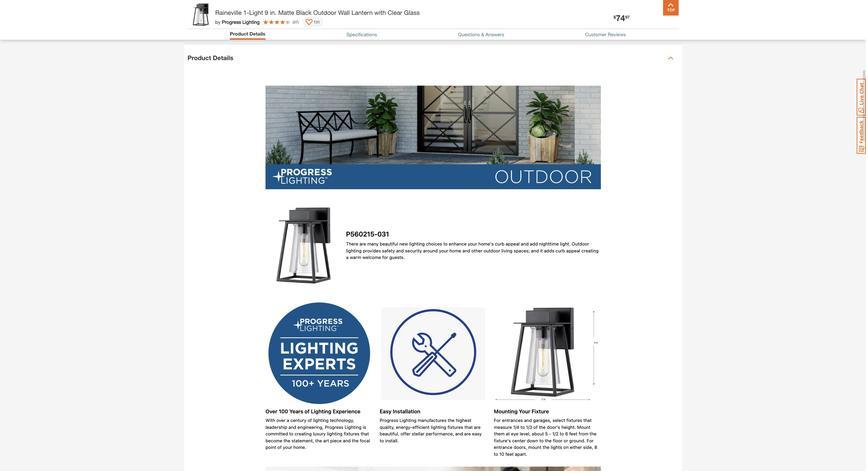 Task type: vqa. For each thing, say whether or not it's contained in the screenshot.
the bottommost Product
yes



Task type: locate. For each thing, give the bounding box(es) containing it.
1 vertical spatial product
[[188, 54, 211, 62]]

return down free
[[499, 29, 513, 35]]

store
[[568, 19, 584, 27]]

glass
[[404, 9, 420, 16]]

questions & answers button
[[458, 31, 505, 37], [458, 31, 505, 37]]

customer reviews button
[[586, 31, 626, 37], [586, 31, 626, 37]]

37
[[294, 20, 298, 24]]

&
[[514, 19, 518, 27], [482, 31, 485, 37]]

by
[[215, 19, 221, 25]]

or
[[586, 19, 592, 27]]

131 button
[[302, 17, 324, 27]]

0 vertical spatial &
[[514, 19, 518, 27]]

1 return from the left
[[499, 29, 513, 35]]

lantern
[[352, 9, 373, 16]]

product
[[230, 31, 248, 37], [188, 54, 211, 62]]

n
[[229, 13, 233, 20]]

reviews
[[608, 31, 626, 37]]

in
[[561, 19, 566, 27]]

& inside free & easy returns in store or online return this item within 90 days of purchase. read return policy
[[514, 19, 518, 27]]

(
[[293, 20, 294, 24]]

black
[[296, 9, 312, 16]]

0 vertical spatial product
[[230, 31, 248, 37]]

raineville
[[215, 9, 242, 16]]

9
[[265, 9, 268, 16]]

specifications
[[347, 31, 377, 37]]

1-
[[244, 9, 249, 16]]

0 vertical spatial details
[[250, 31, 266, 37]]

free & easy returns in store or online return this item within 90 days of purchase. read return policy
[[499, 19, 638, 35]]

by progress lighting
[[215, 19, 260, 25]]

0 horizontal spatial &
[[482, 31, 485, 37]]

0 horizontal spatial details
[[213, 54, 234, 62]]

90
[[548, 29, 554, 35]]

0 horizontal spatial return
[[499, 29, 513, 35]]

& down icon
[[482, 31, 485, 37]]

free
[[499, 19, 512, 27]]

1 horizontal spatial &
[[514, 19, 518, 27]]

1 horizontal spatial details
[[250, 31, 266, 37]]

lighting
[[243, 19, 260, 25]]

& up this
[[514, 19, 518, 27]]

days
[[555, 29, 566, 35]]

the home depot logo image
[[190, 6, 212, 28]]

details
[[250, 31, 266, 37], [213, 54, 234, 62]]

9pm
[[262, 13, 274, 20]]

return down diy
[[609, 29, 623, 35]]

& for answers
[[482, 31, 485, 37]]

policy
[[625, 29, 638, 35]]

easy
[[520, 19, 534, 27]]

97
[[626, 14, 630, 20]]

matte
[[279, 9, 295, 16]]

$
[[614, 14, 616, 20]]

returns
[[535, 19, 559, 27]]

1 vertical spatial &
[[482, 31, 485, 37]]

top button
[[664, 0, 679, 16]]

0 vertical spatial product details
[[230, 31, 266, 37]]

product details button
[[230, 31, 266, 38], [230, 31, 266, 37], [184, 44, 683, 72]]

What can we help you find today? search field
[[322, 9, 512, 24]]

item
[[524, 29, 533, 35]]

74
[[616, 13, 626, 23]]

return
[[499, 29, 513, 35], [609, 29, 623, 35]]

1 vertical spatial details
[[213, 54, 234, 62]]

specifications button
[[347, 31, 377, 37], [347, 31, 377, 37]]

raineville 1-light 9 in. matte black outdoor wall lantern with clear glass
[[215, 9, 420, 16]]

customer reviews
[[586, 31, 626, 37]]

1 horizontal spatial product
[[230, 31, 248, 37]]

0 horizontal spatial product
[[188, 54, 211, 62]]

1 horizontal spatial return
[[609, 29, 623, 35]]

caret image
[[668, 55, 674, 61]]

online
[[594, 19, 613, 27]]

product image image
[[189, 3, 212, 26]]

product details
[[230, 31, 266, 37], [188, 54, 234, 62]]



Task type: describe. For each thing, give the bounding box(es) containing it.
progress
[[222, 19, 241, 25]]

clear
[[388, 9, 403, 16]]

light
[[249, 9, 263, 16]]

with
[[375, 9, 386, 16]]

read return policy link
[[596, 28, 638, 35]]

within
[[534, 29, 547, 35]]

baton
[[234, 13, 249, 20]]

& for easy
[[514, 19, 518, 27]]

purchase.
[[573, 29, 594, 35]]

questions
[[458, 31, 480, 37]]

click to redirect to view my cart page image
[[661, 8, 669, 17]]

rouge
[[250, 13, 267, 20]]

of
[[567, 29, 572, 35]]

questions & answers
[[458, 31, 505, 37]]

131
[[314, 20, 320, 24]]

wall
[[338, 9, 350, 16]]

diy
[[603, 18, 612, 25]]

display image
[[306, 19, 313, 26]]

this
[[515, 29, 522, 35]]

icon image
[[482, 23, 494, 31]]

answers
[[486, 31, 505, 37]]

n baton rouge
[[229, 13, 267, 20]]

1 vertical spatial product details
[[188, 54, 234, 62]]

outdoor
[[314, 9, 337, 16]]

2 return from the left
[[609, 29, 623, 35]]

read
[[596, 29, 607, 35]]

customer
[[586, 31, 607, 37]]

$ 74 97
[[614, 13, 630, 23]]

feedback link image
[[857, 117, 867, 154]]

in.
[[270, 9, 277, 16]]

diy button
[[596, 8, 619, 25]]

70815
[[293, 13, 309, 20]]

live chat image
[[857, 79, 867, 116]]

( 37 )
[[293, 20, 299, 24]]

)
[[298, 20, 299, 24]]

70815 button
[[285, 13, 309, 20]]



